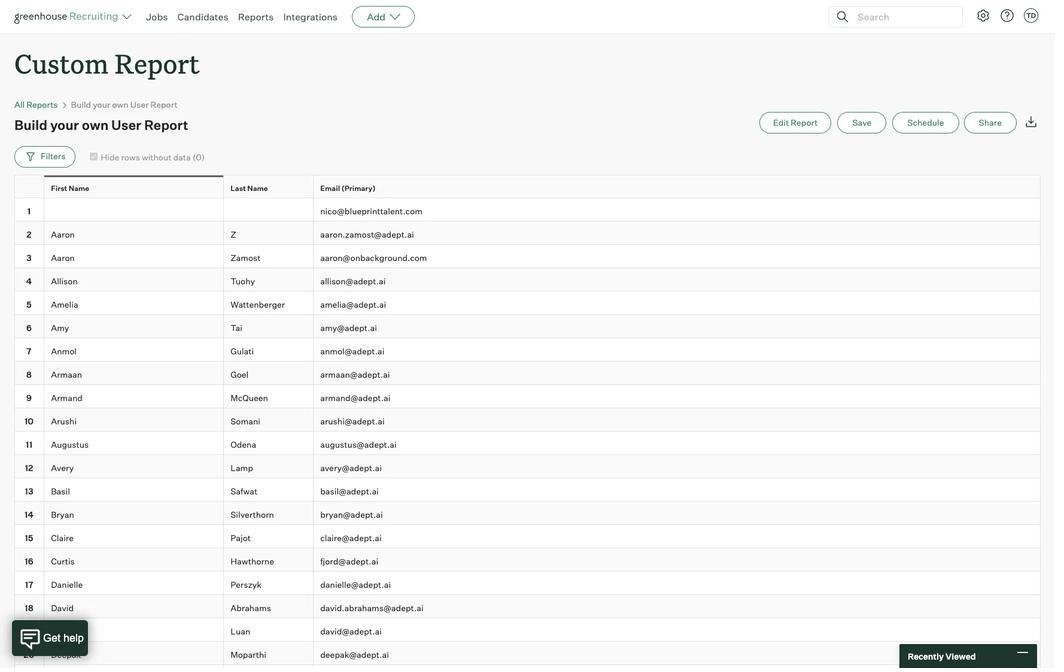 Task type: describe. For each thing, give the bounding box(es) containing it.
filter image
[[25, 151, 35, 161]]

10 cell
[[14, 408, 44, 432]]

aaron for 2
[[51, 230, 75, 240]]

data
[[173, 152, 191, 162]]

amelia
[[51, 300, 78, 310]]

deepak
[[51, 650, 81, 660]]

filters
[[41, 151, 66, 161]]

viewed
[[946, 651, 976, 661]]

15 cell
[[14, 525, 44, 549]]

hawthorne
[[231, 556, 274, 567]]

share
[[979, 117, 1002, 128]]

1 cell
[[14, 198, 44, 222]]

save and schedule this report to revisit it! element
[[838, 112, 893, 134]]

row containing 15
[[14, 525, 1041, 549]]

22 row from the top
[[14, 665, 1041, 668]]

silverthorn
[[231, 510, 274, 520]]

1 vertical spatial own
[[82, 117, 109, 133]]

gulati
[[231, 346, 254, 356]]

Search text field
[[855, 8, 952, 25]]

row containing 18
[[14, 595, 1041, 619]]

row containing 11
[[14, 432, 1041, 455]]

first name column header
[[44, 176, 226, 201]]

edit report link
[[760, 112, 832, 134]]

build your own user report link
[[71, 99, 178, 110]]

td
[[1027, 11, 1036, 20]]

0 horizontal spatial your
[[50, 117, 79, 133]]

hide rows without data (0)
[[101, 152, 205, 162]]

0 horizontal spatial build
[[14, 117, 47, 133]]

danielle
[[51, 580, 83, 590]]

somani
[[231, 416, 260, 426]]

allison@adept.ai
[[320, 276, 386, 286]]

anmol@adept.ai
[[320, 346, 385, 356]]

rows
[[121, 152, 140, 162]]

aaron@onbackground.com
[[320, 253, 427, 263]]

18 cell
[[14, 595, 44, 619]]

1
[[27, 206, 31, 216]]

5
[[26, 300, 32, 310]]

lamp
[[231, 463, 253, 473]]

row containing 8
[[14, 362, 1041, 385]]

edit
[[773, 117, 789, 128]]

table containing 1
[[14, 175, 1041, 668]]

0 vertical spatial build your own user report
[[71, 99, 178, 110]]

14 cell
[[14, 502, 44, 525]]

armand@adept.ai
[[320, 393, 391, 403]]

last name
[[231, 184, 268, 193]]

13 cell
[[14, 478, 44, 502]]

row containing 16
[[14, 549, 1041, 572]]

pajot
[[231, 533, 251, 543]]

configure image
[[976, 8, 991, 23]]

aaron for 3
[[51, 253, 75, 263]]

12
[[25, 463, 33, 473]]

5 cell
[[14, 292, 44, 315]]

1 vertical spatial build your own user report
[[14, 117, 188, 133]]

0 vertical spatial build
[[71, 99, 91, 110]]

jobs link
[[146, 11, 168, 23]]

0 vertical spatial user
[[130, 99, 149, 110]]

recently viewed
[[908, 651, 976, 661]]

mcqueen
[[231, 393, 268, 403]]

Hide rows without data (0) checkbox
[[90, 152, 98, 160]]

last
[[231, 184, 246, 193]]

17
[[25, 580, 33, 590]]

16
[[25, 556, 33, 567]]

name for first name
[[69, 184, 89, 193]]

4
[[26, 276, 32, 286]]

nico@blueprinttalent.com
[[320, 206, 423, 216]]

email
[[320, 184, 340, 193]]

first
[[51, 184, 67, 193]]

1 horizontal spatial own
[[112, 99, 129, 110]]

david for 18
[[51, 603, 74, 613]]

anmol
[[51, 346, 77, 356]]

13
[[25, 486, 33, 497]]

amy
[[51, 323, 69, 333]]

integrations
[[283, 11, 338, 23]]

row containing 1
[[14, 198, 1041, 222]]

safwat
[[231, 486, 257, 497]]

row containing 9
[[14, 385, 1041, 408]]

14
[[24, 510, 34, 520]]

row containing 2
[[14, 222, 1041, 245]]

19
[[25, 626, 33, 637]]

save button
[[838, 112, 887, 134]]

all reports link
[[14, 99, 58, 110]]

row containing 19
[[14, 619, 1041, 642]]

augustus@adept.ai
[[320, 440, 397, 450]]

candidates
[[178, 11, 228, 23]]

12 cell
[[14, 455, 44, 478]]

all reports
[[14, 99, 58, 110]]

1 vertical spatial user
[[111, 117, 141, 133]]

amelia@adept.ai
[[320, 300, 386, 310]]

schedule button
[[893, 112, 959, 134]]

first name
[[51, 184, 89, 193]]

candidates link
[[178, 11, 228, 23]]

row containing 5
[[14, 292, 1041, 315]]

jobs
[[146, 11, 168, 23]]

reports link
[[238, 11, 274, 23]]

basil
[[51, 486, 70, 497]]

hide
[[101, 152, 119, 162]]

custom report
[[14, 46, 200, 81]]

16 cell
[[14, 549, 44, 572]]

deepak@adept.ai
[[320, 650, 389, 660]]



Task type: locate. For each thing, give the bounding box(es) containing it.
18
[[25, 603, 33, 613]]

row containing 13
[[14, 478, 1041, 502]]

david@adept.ai
[[320, 626, 382, 637]]

0 vertical spatial aaron
[[51, 230, 75, 240]]

8
[[26, 370, 32, 380]]

perszyk
[[231, 580, 262, 590]]

1 vertical spatial aaron
[[51, 253, 75, 263]]

16 row from the top
[[14, 525, 1041, 549]]

row containing 14
[[14, 502, 1041, 525]]

aaron.zamost@adept.ai
[[320, 230, 414, 240]]

3
[[26, 253, 32, 263]]

your
[[93, 99, 110, 110], [50, 117, 79, 133]]

4 cell
[[14, 268, 44, 292]]

without
[[142, 152, 172, 162]]

1 aaron from the top
[[51, 230, 75, 240]]

tuohy
[[231, 276, 255, 286]]

column header
[[14, 176, 47, 201]]

fjord@adept.ai
[[320, 556, 378, 567]]

custom
[[14, 46, 108, 81]]

1 vertical spatial build
[[14, 117, 47, 133]]

z
[[231, 230, 236, 240]]

11 row from the top
[[14, 408, 1041, 432]]

1 row from the top
[[14, 175, 1041, 201]]

email (primary)
[[320, 184, 376, 193]]

bryan
[[51, 510, 74, 520]]

own up hide rows without data (0) checkbox
[[82, 117, 109, 133]]

row
[[14, 175, 1041, 201], [14, 198, 1041, 222], [14, 222, 1041, 245], [14, 245, 1041, 268], [14, 268, 1041, 292], [14, 292, 1041, 315], [14, 315, 1041, 338], [14, 338, 1041, 362], [14, 362, 1041, 385], [14, 385, 1041, 408], [14, 408, 1041, 432], [14, 432, 1041, 455], [14, 455, 1041, 478], [14, 478, 1041, 502], [14, 502, 1041, 525], [14, 525, 1041, 549], [14, 549, 1041, 572], [14, 572, 1041, 595], [14, 595, 1041, 619], [14, 619, 1041, 642], [14, 642, 1041, 665], [14, 665, 1041, 668]]

add button
[[352, 6, 415, 28]]

abrahams
[[231, 603, 271, 613]]

column header inside row
[[14, 176, 47, 201]]

armaan@adept.ai
[[320, 370, 390, 380]]

share button
[[964, 112, 1017, 134]]

(0)
[[193, 152, 205, 162]]

8 row from the top
[[14, 338, 1041, 362]]

integrations link
[[283, 11, 338, 23]]

5 row from the top
[[14, 268, 1041, 292]]

2 row from the top
[[14, 198, 1041, 222]]

luan
[[231, 626, 250, 637]]

user down build your own user report link at the top of the page
[[111, 117, 141, 133]]

row containing 12
[[14, 455, 1041, 478]]

build your own user report
[[71, 99, 178, 110], [14, 117, 188, 133]]

11 cell
[[14, 432, 44, 455]]

1 name from the left
[[69, 184, 89, 193]]

19 cell
[[14, 619, 44, 642]]

danielle@adept.ai
[[320, 580, 391, 590]]

wattenberger
[[231, 300, 285, 310]]

save
[[853, 117, 872, 128]]

(primary)
[[342, 184, 376, 193]]

2
[[26, 230, 31, 240]]

4 row from the top
[[14, 245, 1041, 268]]

7 row from the top
[[14, 315, 1041, 338]]

row containing first name
[[14, 175, 1041, 201]]

build your own user report down custom report
[[71, 99, 178, 110]]

row containing 10
[[14, 408, 1041, 432]]

13 row from the top
[[14, 455, 1041, 478]]

12 row from the top
[[14, 432, 1041, 455]]

1 vertical spatial david
[[51, 626, 74, 637]]

build right all reports on the top left of page
[[71, 99, 91, 110]]

recently
[[908, 651, 944, 661]]

build your own user report down build your own user report link at the top of the page
[[14, 117, 188, 133]]

amy@adept.ai
[[320, 323, 377, 333]]

own down custom report
[[112, 99, 129, 110]]

20 cell
[[14, 642, 44, 665]]

arushi
[[51, 416, 77, 426]]

10 row from the top
[[14, 385, 1041, 408]]

row containing 20
[[14, 642, 1041, 665]]

add
[[367, 11, 386, 23]]

15
[[25, 533, 33, 543]]

reports
[[238, 11, 274, 23], [27, 99, 58, 110]]

avery
[[51, 463, 74, 473]]

3 cell
[[14, 245, 44, 268]]

last name column header
[[224, 176, 316, 201]]

reports right all
[[27, 99, 58, 110]]

david.abrahams@adept.ai
[[320, 603, 424, 613]]

6 cell
[[14, 315, 44, 338]]

basil@adept.ai
[[320, 486, 379, 497]]

moparthi
[[231, 650, 266, 660]]

2 cell
[[14, 222, 44, 245]]

user down custom report
[[130, 99, 149, 110]]

report
[[115, 46, 200, 81], [151, 99, 178, 110], [144, 117, 188, 133], [791, 117, 818, 128]]

6
[[26, 323, 32, 333]]

10
[[24, 416, 34, 426]]

download image
[[1024, 114, 1039, 129]]

build down the all reports link
[[14, 117, 47, 133]]

15 row from the top
[[14, 502, 1041, 525]]

7
[[27, 346, 31, 356]]

21 row from the top
[[14, 642, 1041, 665]]

name for last name
[[247, 184, 268, 193]]

17 cell
[[14, 572, 44, 595]]

reports right candidates
[[238, 11, 274, 23]]

arushi@adept.ai
[[320, 416, 385, 426]]

row containing 6
[[14, 315, 1041, 338]]

0 vertical spatial own
[[112, 99, 129, 110]]

9
[[26, 393, 32, 403]]

17 row from the top
[[14, 549, 1041, 572]]

18 row from the top
[[14, 572, 1041, 595]]

name
[[69, 184, 89, 193], [247, 184, 268, 193]]

1 horizontal spatial reports
[[238, 11, 274, 23]]

name right last
[[247, 184, 268, 193]]

aaron right 2 cell
[[51, 230, 75, 240]]

3 row from the top
[[14, 222, 1041, 245]]

curtis
[[51, 556, 75, 567]]

build
[[71, 99, 91, 110], [14, 117, 47, 133]]

td button
[[1024, 8, 1039, 23]]

name right first
[[69, 184, 89, 193]]

tai
[[231, 323, 242, 333]]

2 aaron from the top
[[51, 253, 75, 263]]

row containing 7
[[14, 338, 1041, 362]]

19 row from the top
[[14, 595, 1041, 619]]

claire@adept.ai
[[320, 533, 382, 543]]

claire
[[51, 533, 74, 543]]

1 horizontal spatial your
[[93, 99, 110, 110]]

cell
[[44, 198, 224, 222], [224, 198, 314, 222], [14, 665, 44, 668], [44, 665, 224, 668], [224, 665, 314, 668], [314, 665, 1041, 668]]

1 horizontal spatial build
[[71, 99, 91, 110]]

1 vertical spatial your
[[50, 117, 79, 133]]

your up filters on the top of page
[[50, 117, 79, 133]]

row containing 17
[[14, 572, 1041, 595]]

david
[[51, 603, 74, 613], [51, 626, 74, 637]]

own
[[112, 99, 129, 110], [82, 117, 109, 133]]

8 cell
[[14, 362, 44, 385]]

0 vertical spatial david
[[51, 603, 74, 613]]

aaron
[[51, 230, 75, 240], [51, 253, 75, 263]]

augustus
[[51, 440, 89, 450]]

your down custom report
[[93, 99, 110, 110]]

zamost
[[231, 253, 261, 263]]

0 vertical spatial your
[[93, 99, 110, 110]]

armand
[[51, 393, 83, 403]]

schedule
[[908, 117, 944, 128]]

0 horizontal spatial own
[[82, 117, 109, 133]]

david up deepak
[[51, 626, 74, 637]]

greenhouse recruiting image
[[14, 10, 122, 24]]

1 vertical spatial reports
[[27, 99, 58, 110]]

bryan@adept.ai
[[320, 510, 383, 520]]

odena
[[231, 440, 256, 450]]

1 david from the top
[[51, 603, 74, 613]]

goel
[[231, 370, 249, 380]]

edit report
[[773, 117, 818, 128]]

0 horizontal spatial name
[[69, 184, 89, 193]]

avery@adept.ai
[[320, 463, 382, 473]]

20 row from the top
[[14, 619, 1041, 642]]

1 horizontal spatial name
[[247, 184, 268, 193]]

aaron up allison
[[51, 253, 75, 263]]

row containing 3
[[14, 245, 1041, 268]]

david down danielle
[[51, 603, 74, 613]]

row containing 4
[[14, 268, 1041, 292]]

david for 19
[[51, 626, 74, 637]]

14 row from the top
[[14, 478, 1041, 502]]

2 name from the left
[[247, 184, 268, 193]]

9 row from the top
[[14, 362, 1041, 385]]

0 vertical spatial reports
[[238, 11, 274, 23]]

2 david from the top
[[51, 626, 74, 637]]

td button
[[1022, 6, 1041, 25]]

7 cell
[[14, 338, 44, 362]]

11
[[26, 440, 32, 450]]

9 cell
[[14, 385, 44, 408]]

0 horizontal spatial reports
[[27, 99, 58, 110]]

6 row from the top
[[14, 292, 1041, 315]]

table
[[14, 175, 1041, 668]]



Task type: vqa. For each thing, say whether or not it's contained in the screenshot.
18
yes



